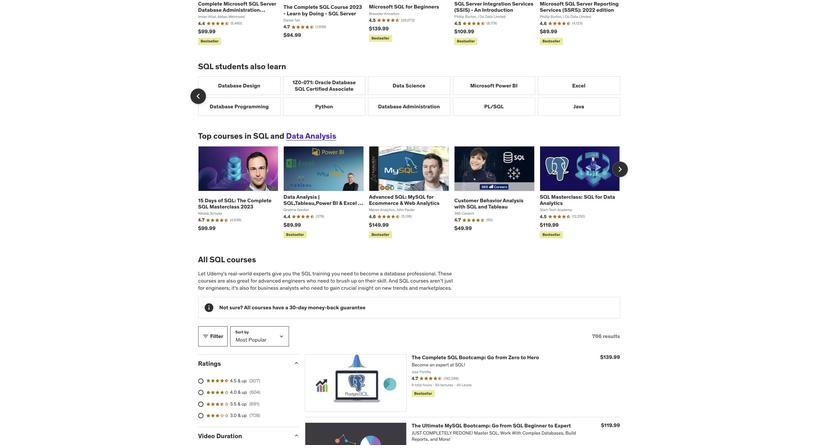 Task type: describe. For each thing, give the bounding box(es) containing it.
2 vertical spatial need
[[311, 285, 323, 292]]

all sql courses
[[198, 255, 256, 265]]

& for 4.0 & up (604)
[[238, 390, 241, 396]]

2023 inside "the complete sql course 2023 - learn by doing - sql server"
[[350, 4, 363, 10]]

microsoft sql for beginners link
[[369, 3, 440, 10]]

by
[[302, 10, 308, 17]]

database inside complete microsoft sql server database administration course
[[198, 7, 222, 13]]

& for 4.5 & up (307)
[[238, 378, 241, 384]]

sql: inside advanced sql: mysql for ecommerce & web analytics
[[395, 194, 407, 200]]

database programming link
[[198, 98, 281, 116]]

& inside data analysis | sql,tableau,power bi & excel | real projects
[[339, 200, 343, 207]]

it's
[[232, 285, 238, 292]]

4.5 & up (307)
[[230, 378, 260, 384]]

experts
[[254, 271, 271, 277]]

2023 inside "15 days of sql: the complete sql masterclass 2023"
[[241, 204, 254, 210]]

4.0
[[230, 390, 237, 396]]

world
[[239, 271, 252, 277]]

data analysis | sql,tableau,power bi & excel | real projects link
[[284, 194, 364, 213]]

let
[[198, 271, 206, 277]]

1 vertical spatial a
[[286, 305, 289, 311]]

and inside let udemy's real-world experts give you the sql training you need to become a database professional. these courses are also great for advanced engineers who need to brush up on their skill. and sql courses aren't just for engineers; it's also for business analysts who need to gain crucial insight on new trends and marketplaces.
[[410, 285, 418, 292]]

database for database programming
[[210, 103, 234, 110]]

brush
[[337, 278, 350, 284]]

up for (708)
[[242, 413, 247, 419]]

courses left have
[[252, 305, 272, 311]]

course inside complete microsoft sql server database administration course
[[198, 13, 216, 19]]

3.0 & up (708)
[[230, 413, 261, 419]]

0 vertical spatial need
[[341, 271, 353, 277]]

database administration
[[379, 103, 440, 110]]

go for zero
[[488, 355, 495, 361]]

customer behavior analysis with sql and tableau link
[[455, 197, 524, 210]]

their
[[366, 278, 376, 284]]

days
[[205, 197, 217, 204]]

doing
[[309, 10, 324, 17]]

data science link
[[368, 77, 451, 95]]

advanced
[[369, 194, 394, 200]]

0 horizontal spatial and
[[271, 131, 285, 141]]

database for database design
[[218, 82, 242, 89]]

trends
[[393, 285, 408, 292]]

with
[[455, 204, 466, 210]]

real
[[284, 206, 295, 213]]

pl/sql link
[[453, 98, 536, 116]]

0 vertical spatial also
[[250, 61, 266, 71]]

gain
[[330, 285, 340, 292]]

and
[[389, 278, 398, 284]]

sql: inside "15 days of sql: the complete sql masterclass 2023"
[[224, 197, 236, 204]]

new
[[382, 285, 392, 292]]

in
[[245, 131, 252, 141]]

analysts
[[280, 285, 299, 292]]

sql masterclass: sql for data analytics
[[540, 194, 616, 207]]

certified
[[306, 85, 328, 92]]

microsoft power bi link
[[453, 77, 536, 95]]

of
[[218, 197, 223, 204]]

- for learn
[[284, 10, 286, 17]]

administration inside carousel 'element'
[[403, 103, 440, 110]]

edition
[[597, 7, 615, 13]]

1z0-071: oracle database sql certified associate
[[293, 79, 356, 92]]

and inside customer behavior analysis with sql and tableau
[[479, 204, 488, 210]]

0 horizontal spatial all
[[198, 255, 208, 265]]

advanced sql: mysql for ecommerce & web analytics
[[369, 194, 440, 207]]

ratings
[[198, 360, 221, 368]]

3.0
[[230, 413, 237, 419]]

guarantee
[[341, 305, 366, 311]]

introduction
[[483, 7, 514, 13]]

& inside advanced sql: mysql for ecommerce & web analytics
[[400, 200, 404, 207]]

up inside let udemy's real-world experts give you the sql training you need to become a database professional. these courses are also great for advanced engineers who need to brush up on their skill. and sql courses aren't just for engineers; it's also for business analysts who need to gain crucial insight on new trends and marketplaces.
[[351, 278, 357, 284]]

business
[[258, 285, 279, 292]]

$119.99
[[602, 423, 621, 429]]

crucial
[[342, 285, 357, 292]]

database design
[[218, 82, 261, 89]]

tableau
[[489, 204, 508, 210]]

sql students also learn
[[198, 61, 286, 71]]

java link
[[538, 98, 621, 116]]

to left the "expert"
[[549, 423, 554, 429]]

previous image
[[193, 91, 204, 102]]

services inside sql server integration services (ssis) - an introduction
[[513, 0, 534, 7]]

data science
[[393, 82, 426, 89]]

1 you from the left
[[283, 271, 292, 277]]

to right zero
[[521, 355, 527, 361]]

1 vertical spatial who
[[300, 285, 310, 292]]

not sure? all courses have a 30-day money-back guarantee
[[220, 305, 366, 311]]

engineers;
[[206, 285, 230, 292]]

mysql for bootcamp:
[[445, 423, 463, 429]]

server inside "microsoft sql server reporting services (ssrs): 2022 edition"
[[577, 0, 593, 7]]

next image
[[615, 165, 626, 175]]

engineers
[[282, 278, 306, 284]]

masterclass:
[[552, 194, 583, 200]]

the complete sql course 2023 - learn by doing - sql server link
[[284, 4, 363, 17]]

microsoft sql for beginners
[[369, 3, 440, 10]]

server inside sql server integration services (ssis) - an introduction
[[466, 0, 482, 7]]

small image inside "filter" button
[[203, 334, 209, 340]]

filter button
[[198, 327, 228, 347]]

up for (307)
[[242, 378, 247, 384]]

course inside "the complete sql course 2023 - learn by doing - sql server"
[[331, 4, 349, 10]]

3.5 & up (691)
[[230, 402, 260, 408]]

server inside complete microsoft sql server database administration course
[[260, 0, 277, 7]]

students
[[215, 61, 249, 71]]

to left gain
[[324, 285, 329, 292]]

0 vertical spatial on
[[359, 278, 364, 284]]

just
[[445, 278, 454, 284]]

courses up the world
[[227, 255, 256, 265]]

766
[[593, 334, 602, 340]]

bootcamp: for mysql
[[464, 423, 491, 429]]

the complete sql bootcamp: go from zero to hero
[[412, 355, 540, 361]]

sure?
[[230, 305, 243, 311]]

sql inside complete microsoft sql server database administration course
[[249, 0, 259, 7]]

video duration
[[198, 433, 242, 441]]

java
[[574, 103, 585, 110]]

beginners
[[414, 3, 440, 10]]

analysis down python link
[[306, 131, 337, 141]]

carousel element for and
[[198, 146, 629, 240]]

sql server integration services (ssis) - an introduction link
[[455, 0, 534, 13]]

from for zero
[[496, 355, 508, 361]]

expert
[[555, 423, 572, 429]]

small image for ratings
[[293, 361, 300, 367]]

udemy's
[[207, 271, 227, 277]]

bi inside data analysis | sql,tableau,power bi & excel | real projects
[[333, 200, 338, 207]]

pl/sql
[[485, 103, 504, 110]]

customer
[[455, 197, 479, 204]]

database
[[384, 271, 406, 277]]

up for (604)
[[242, 390, 247, 396]]

data analysis link
[[286, 131, 337, 141]]

the ultimate mysql bootcamp: go from sql beginner to expert
[[412, 423, 572, 429]]

up for (691)
[[242, 402, 247, 408]]

courses down let
[[198, 278, 217, 284]]

analysis inside customer behavior analysis with sql and tableau
[[503, 197, 524, 204]]

duration
[[217, 433, 242, 441]]

administration inside complete microsoft sql server database administration course
[[223, 7, 260, 13]]

analysis inside data analysis | sql,tableau,power bi & excel | real projects
[[297, 194, 317, 200]]

are
[[218, 278, 225, 284]]

complete microsoft sql server database administration course
[[198, 0, 277, 19]]

microsoft power bi
[[471, 82, 518, 89]]

& for 3.0 & up (708)
[[238, 413, 241, 419]]

sql inside sql server integration services (ssis) - an introduction
[[455, 0, 465, 7]]

ultimate
[[422, 423, 444, 429]]

the for the ultimate mysql bootcamp: go from sql beginner to expert
[[412, 423, 421, 429]]

a inside let udemy's real-world experts give you the sql training you need to become a database professional. these courses are also great for advanced engineers who need to brush up on their skill. and sql courses aren't just for engineers; it's also for business analysts who need to gain crucial insight on new trends and marketplaces.
[[380, 271, 383, 277]]

database design link
[[198, 77, 281, 95]]



Task type: vqa. For each thing, say whether or not it's contained in the screenshot.
server inside complete microsoft sql server database administration course
yes



Task type: locate. For each thing, give the bounding box(es) containing it.
courses
[[214, 131, 243, 141], [227, 255, 256, 265], [198, 278, 217, 284], [411, 278, 429, 284], [252, 305, 272, 311]]

1 horizontal spatial you
[[332, 271, 340, 277]]

sql
[[249, 0, 259, 7], [455, 0, 465, 7], [566, 0, 576, 7], [395, 3, 405, 10], [320, 4, 330, 10], [329, 10, 339, 17], [198, 61, 214, 71], [295, 85, 305, 92], [253, 131, 269, 141], [540, 194, 551, 200], [584, 194, 595, 200], [198, 204, 209, 210], [467, 204, 477, 210], [210, 255, 225, 265], [302, 271, 312, 277], [400, 278, 410, 284], [448, 355, 458, 361], [513, 423, 524, 429]]

excel up java
[[573, 82, 586, 89]]

- left an on the top of page
[[472, 7, 474, 13]]

a left the 30-
[[286, 305, 289, 311]]

1 vertical spatial small image
[[293, 361, 300, 367]]

for right web at the top of the page
[[427, 194, 434, 200]]

1 vertical spatial all
[[244, 305, 251, 311]]

1 vertical spatial mysql
[[445, 423, 463, 429]]

1 horizontal spatial services
[[540, 7, 562, 13]]

(ssis)
[[455, 7, 470, 13]]

carousel element
[[190, 77, 621, 116], [198, 146, 629, 240]]

microsoft for microsoft sql for beginners
[[369, 3, 393, 10]]

0 vertical spatial go
[[488, 355, 495, 361]]

learn
[[287, 10, 301, 17]]

0 vertical spatial carousel element
[[190, 77, 621, 116]]

1 horizontal spatial mysql
[[445, 423, 463, 429]]

1 horizontal spatial on
[[375, 285, 381, 292]]

sql: right advanced
[[395, 194, 407, 200]]

who
[[307, 278, 317, 284], [300, 285, 310, 292]]

1 horizontal spatial and
[[410, 285, 418, 292]]

(708)
[[250, 413, 261, 419]]

for right masterclass: at the right of the page
[[596, 194, 603, 200]]

for inside sql masterclass: sql for data analytics
[[596, 194, 603, 200]]

1 horizontal spatial all
[[244, 305, 251, 311]]

excel
[[573, 82, 586, 89], [344, 200, 357, 207]]

1 horizontal spatial 2023
[[350, 4, 363, 10]]

bi right power
[[513, 82, 518, 89]]

for right great
[[251, 278, 257, 284]]

1z0-
[[293, 79, 304, 86]]

analysis
[[306, 131, 337, 141], [297, 194, 317, 200], [503, 197, 524, 204]]

0 horizontal spatial analytics
[[417, 200, 440, 207]]

2 vertical spatial also
[[240, 285, 249, 292]]

2 vertical spatial small image
[[293, 433, 300, 440]]

766 results status
[[593, 334, 621, 340]]

back
[[327, 305, 339, 311]]

1 vertical spatial administration
[[403, 103, 440, 110]]

sql inside customer behavior analysis with sql and tableau
[[467, 204, 477, 210]]

video
[[198, 433, 215, 441]]

3.5
[[230, 402, 237, 408]]

071:
[[304, 79, 314, 86]]

you
[[283, 271, 292, 277], [332, 271, 340, 277]]

- for an
[[472, 7, 474, 13]]

30-
[[290, 305, 298, 311]]

1 vertical spatial course
[[198, 13, 216, 19]]

real-
[[228, 271, 239, 277]]

0 vertical spatial mysql
[[408, 194, 426, 200]]

on
[[359, 278, 364, 284], [375, 285, 381, 292]]

on up insight
[[359, 278, 364, 284]]

small image
[[203, 334, 209, 340], [293, 361, 300, 367], [293, 433, 300, 440]]

1 vertical spatial bootcamp:
[[464, 423, 491, 429]]

1 horizontal spatial sql:
[[395, 194, 407, 200]]

analytics inside sql masterclass: sql for data analytics
[[540, 200, 563, 207]]

for
[[406, 3, 413, 10], [427, 194, 434, 200], [596, 194, 603, 200], [251, 278, 257, 284], [198, 285, 205, 292], [250, 285, 257, 292]]

1 horizontal spatial -
[[325, 10, 328, 17]]

from left zero
[[496, 355, 508, 361]]

go for sql
[[492, 423, 499, 429]]

0 vertical spatial all
[[198, 255, 208, 265]]

0 horizontal spatial course
[[198, 13, 216, 19]]

0 horizontal spatial 2023
[[241, 204, 254, 210]]

1 vertical spatial from
[[500, 423, 512, 429]]

0 horizontal spatial |
[[318, 194, 320, 200]]

2022
[[583, 7, 596, 13]]

0 horizontal spatial on
[[359, 278, 364, 284]]

1 vertical spatial bi
[[333, 200, 338, 207]]

1 horizontal spatial course
[[331, 4, 349, 10]]

sql inside 1z0-071: oracle database sql certified associate
[[295, 85, 305, 92]]

also
[[250, 61, 266, 71], [227, 278, 236, 284], [240, 285, 249, 292]]

analytics
[[417, 200, 440, 207], [540, 200, 563, 207]]

the for the complete sql bootcamp: go from zero to hero
[[412, 355, 421, 361]]

all up let
[[198, 255, 208, 265]]

0 horizontal spatial services
[[513, 0, 534, 7]]

data
[[393, 82, 405, 89], [286, 131, 304, 141], [284, 194, 296, 200], [604, 194, 616, 200]]

0 vertical spatial bi
[[513, 82, 518, 89]]

sql server integration services (ssis) - an introduction
[[455, 0, 534, 13]]

1 vertical spatial 2023
[[241, 204, 254, 210]]

sql inside "microsoft sql server reporting services (ssrs): 2022 edition"
[[566, 0, 576, 7]]

ratings button
[[198, 360, 288, 368]]

0 vertical spatial 2023
[[350, 4, 363, 10]]

complete microsoft sql server database administration course link
[[198, 0, 277, 19]]

1 vertical spatial and
[[479, 204, 488, 210]]

1 horizontal spatial a
[[380, 271, 383, 277]]

0 horizontal spatial administration
[[223, 7, 260, 13]]

mysql inside advanced sql: mysql for ecommerce & web analytics
[[408, 194, 426, 200]]

data analysis | sql,tableau,power bi & excel | real projects
[[284, 194, 360, 213]]

courses down professional.
[[411, 278, 429, 284]]

all right sure?
[[244, 305, 251, 311]]

administration
[[223, 7, 260, 13], [403, 103, 440, 110]]

mysql for for
[[408, 194, 426, 200]]

also left learn
[[250, 61, 266, 71]]

small image for video duration
[[293, 433, 300, 440]]

and
[[271, 131, 285, 141], [479, 204, 488, 210], [410, 285, 418, 292]]

complete inside complete microsoft sql server database administration course
[[198, 0, 223, 7]]

data inside sql masterclass: sql for data analytics
[[604, 194, 616, 200]]

up left (691)
[[242, 402, 247, 408]]

associate
[[329, 85, 354, 92]]

services left (ssrs):
[[540, 7, 562, 13]]

(604)
[[250, 390, 261, 396]]

carousel element for sql students also learn
[[190, 77, 621, 116]]

&
[[339, 200, 343, 207], [400, 200, 404, 207], [238, 378, 241, 384], [238, 390, 241, 396], [238, 402, 241, 408], [238, 413, 241, 419]]

- inside sql server integration services (ssis) - an introduction
[[472, 7, 474, 13]]

for inside advanced sql: mysql for ecommerce & web analytics
[[427, 194, 434, 200]]

the inside "15 days of sql: the complete sql masterclass 2023"
[[237, 197, 246, 204]]

the
[[293, 271, 300, 277]]

0 vertical spatial and
[[271, 131, 285, 141]]

you left the
[[283, 271, 292, 277]]

complete inside "the complete sql course 2023 - learn by doing - sql server"
[[294, 4, 318, 10]]

mysql
[[408, 194, 426, 200], [445, 423, 463, 429]]

top
[[198, 131, 212, 141]]

services right integration
[[513, 0, 534, 7]]

not
[[220, 305, 229, 311]]

top courses in sql and data analysis
[[198, 131, 337, 141]]

complete inside "15 days of sql: the complete sql masterclass 2023"
[[248, 197, 272, 204]]

1 analytics from the left
[[417, 200, 440, 207]]

- right doing
[[325, 10, 328, 17]]

microsoft inside complete microsoft sql server database administration course
[[224, 0, 248, 7]]

(691)
[[250, 402, 260, 408]]

sql inside "15 days of sql: the complete sql masterclass 2023"
[[198, 204, 209, 210]]

up left (307)
[[242, 378, 247, 384]]

1 horizontal spatial |
[[358, 200, 360, 207]]

1 vertical spatial also
[[227, 278, 236, 284]]

microsoft
[[224, 0, 248, 7], [540, 0, 564, 7], [369, 3, 393, 10], [471, 82, 495, 89]]

analysis right behavior
[[503, 197, 524, 204]]

the
[[284, 4, 293, 10], [237, 197, 246, 204], [412, 355, 421, 361], [412, 423, 421, 429]]

marketplaces.
[[420, 285, 452, 292]]

beginner
[[525, 423, 548, 429]]

1 horizontal spatial administration
[[403, 103, 440, 110]]

bi inside microsoft power bi link
[[513, 82, 518, 89]]

programming
[[235, 103, 269, 110]]

2 you from the left
[[332, 271, 340, 277]]

analysis up projects
[[297, 194, 317, 200]]

0 vertical spatial administration
[[223, 7, 260, 13]]

advanced sql: mysql for ecommerce & web analytics link
[[369, 194, 440, 207]]

on down skill.
[[375, 285, 381, 292]]

up left (604)
[[242, 390, 247, 396]]

0 vertical spatial bootcamp:
[[459, 355, 487, 361]]

to up gain
[[331, 278, 335, 284]]

0 vertical spatial from
[[496, 355, 508, 361]]

15 days of sql: the complete sql masterclass 2023 link
[[198, 197, 272, 210]]

who down training
[[307, 278, 317, 284]]

data inside data analysis | sql,tableau,power bi & excel | real projects
[[284, 194, 296, 200]]

2 horizontal spatial also
[[250, 61, 266, 71]]

courses left in
[[214, 131, 243, 141]]

science
[[406, 82, 426, 89]]

1z0-071: oracle database sql certified associate link
[[283, 77, 366, 95]]

and right in
[[271, 131, 285, 141]]

2 analytics from the left
[[540, 200, 563, 207]]

1 vertical spatial need
[[318, 278, 330, 284]]

for down let
[[198, 285, 205, 292]]

$139.99
[[601, 354, 621, 361]]

0 vertical spatial excel
[[573, 82, 586, 89]]

microsoft for microsoft power bi
[[471, 82, 495, 89]]

database for database administration
[[379, 103, 402, 110]]

0 horizontal spatial -
[[284, 10, 286, 17]]

database inside 1z0-071: oracle database sql certified associate
[[333, 79, 356, 86]]

microsoft sql server reporting services (ssrs): 2022 edition link
[[540, 0, 619, 13]]

a up skill.
[[380, 271, 383, 277]]

0 horizontal spatial bi
[[333, 200, 338, 207]]

analytics inside advanced sql: mysql for ecommerce & web analytics
[[417, 200, 440, 207]]

the for the complete sql course 2023 - learn by doing - sql server
[[284, 4, 293, 10]]

4.5
[[230, 378, 237, 384]]

who down engineers
[[300, 285, 310, 292]]

2 horizontal spatial -
[[472, 7, 474, 13]]

carousel element containing 1z0-071: oracle database sql certified associate
[[190, 77, 621, 116]]

0 horizontal spatial mysql
[[408, 194, 426, 200]]

results
[[603, 334, 621, 340]]

from left beginner
[[500, 423, 512, 429]]

learn
[[268, 61, 286, 71]]

you up brush
[[332, 271, 340, 277]]

python
[[316, 103, 333, 110]]

also down real-
[[227, 278, 236, 284]]

course
[[331, 4, 349, 10], [198, 13, 216, 19]]

0 horizontal spatial sql:
[[224, 197, 236, 204]]

0 horizontal spatial a
[[286, 305, 289, 311]]

carousel element containing data analysis | sql,tableau,power bi & excel | real projects
[[198, 146, 629, 240]]

1 vertical spatial excel
[[344, 200, 357, 207]]

and right trends
[[410, 285, 418, 292]]

for left the beginners
[[406, 3, 413, 10]]

0 vertical spatial course
[[331, 4, 349, 10]]

from for sql
[[500, 423, 512, 429]]

0 horizontal spatial also
[[227, 278, 236, 284]]

services
[[513, 0, 534, 7], [540, 7, 562, 13]]

to left become
[[354, 271, 359, 277]]

power
[[496, 82, 512, 89]]

microsoft for microsoft sql server reporting services (ssrs): 2022 edition
[[540, 0, 564, 7]]

training
[[313, 271, 331, 277]]

zero
[[509, 355, 520, 361]]

to
[[354, 271, 359, 277], [331, 278, 335, 284], [324, 285, 329, 292], [521, 355, 527, 361], [549, 423, 554, 429]]

2 horizontal spatial and
[[479, 204, 488, 210]]

database programming
[[210, 103, 269, 110]]

customer behavior analysis with sql and tableau
[[455, 197, 524, 210]]

0 vertical spatial who
[[307, 278, 317, 284]]

behavior
[[480, 197, 502, 204]]

1 vertical spatial go
[[492, 423, 499, 429]]

design
[[243, 82, 261, 89]]

from
[[496, 355, 508, 361], [500, 423, 512, 429]]

excel left advanced
[[344, 200, 357, 207]]

766 results
[[593, 334, 621, 340]]

- left learn at the top of page
[[284, 10, 286, 17]]

a
[[380, 271, 383, 277], [286, 305, 289, 311]]

1 horizontal spatial also
[[240, 285, 249, 292]]

1 horizontal spatial excel
[[573, 82, 586, 89]]

great
[[237, 278, 250, 284]]

1 vertical spatial on
[[375, 285, 381, 292]]

the complete sql bootcamp: go from zero to hero link
[[412, 355, 540, 361]]

for left business
[[250, 285, 257, 292]]

up up crucial
[[351, 278, 357, 284]]

services inside "microsoft sql server reporting services (ssrs): 2022 edition"
[[540, 7, 562, 13]]

the inside "the complete sql course 2023 - learn by doing - sql server"
[[284, 4, 293, 10]]

0 vertical spatial a
[[380, 271, 383, 277]]

sql: right of
[[224, 197, 236, 204]]

also down great
[[240, 285, 249, 292]]

1 horizontal spatial bi
[[513, 82, 518, 89]]

0 horizontal spatial you
[[283, 271, 292, 277]]

insight
[[358, 285, 374, 292]]

money-
[[308, 305, 327, 311]]

& for 3.5 & up (691)
[[238, 402, 241, 408]]

2 vertical spatial and
[[410, 285, 418, 292]]

0 horizontal spatial excel
[[344, 200, 357, 207]]

and left tableau
[[479, 204, 488, 210]]

server inside "the complete sql course 2023 - learn by doing - sql server"
[[340, 10, 356, 17]]

excel inside data analysis | sql,tableau,power bi & excel | real projects
[[344, 200, 357, 207]]

microsoft inside "microsoft sql server reporting services (ssrs): 2022 edition"
[[540, 0, 564, 7]]

database administration link
[[368, 98, 451, 116]]

all
[[198, 255, 208, 265], [244, 305, 251, 311]]

up left the (708)
[[242, 413, 247, 419]]

bootcamp: for sql
[[459, 355, 487, 361]]

advanced
[[259, 278, 281, 284]]

1 horizontal spatial analytics
[[540, 200, 563, 207]]

hero
[[528, 355, 540, 361]]

bi right sql,tableau,power
[[333, 200, 338, 207]]

1 vertical spatial carousel element
[[198, 146, 629, 240]]

0 vertical spatial small image
[[203, 334, 209, 340]]



